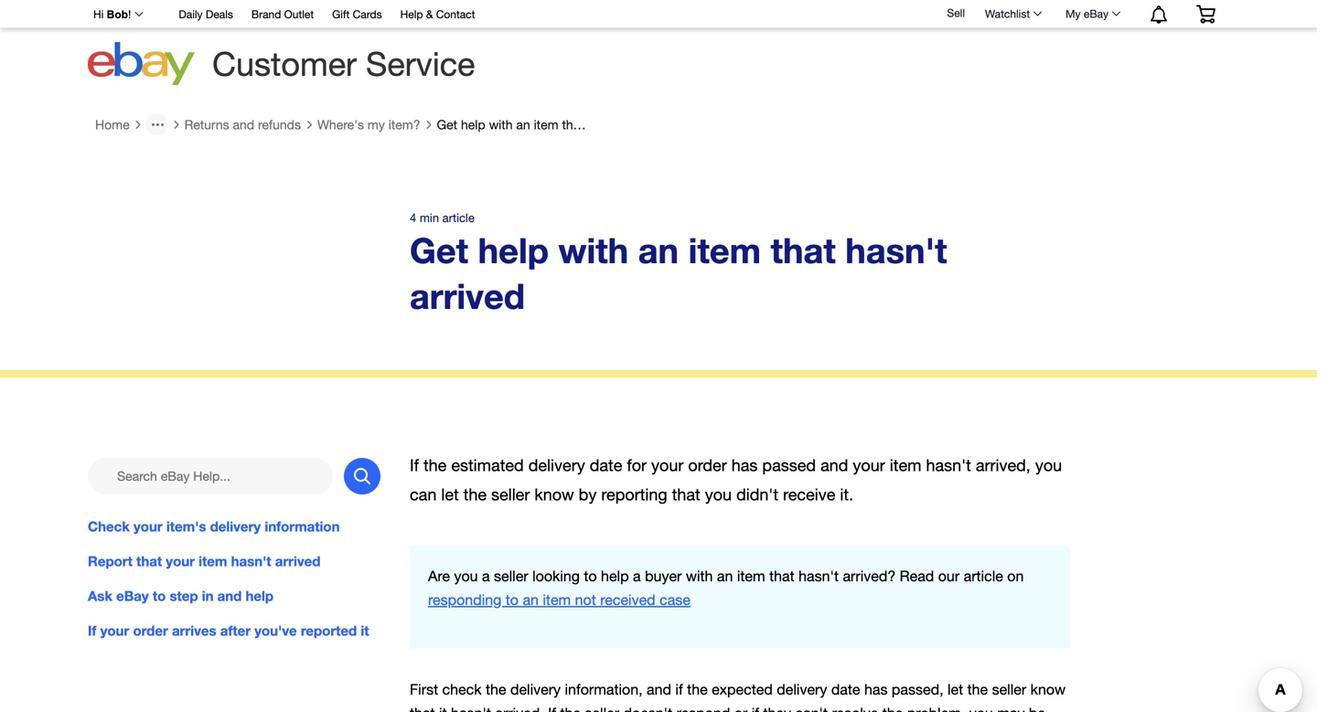 Task type: describe. For each thing, give the bounding box(es) containing it.
that inside the report that your item hasn't arrived link
[[136, 553, 162, 570]]

that inside the get help with an item that hasn't arrived link
[[562, 117, 584, 132]]

your up it. in the right of the page
[[853, 456, 886, 475]]

case
[[660, 592, 691, 609]]

cards
[[353, 8, 382, 21]]

2 a from the left
[[633, 568, 641, 585]]

check
[[88, 519, 130, 535]]

2 horizontal spatial arrived
[[627, 117, 666, 132]]

you inside the are you a seller looking to help a buyer with an item that hasn't arrived? read our article on responding to an item not received case
[[454, 568, 478, 585]]

read
[[900, 568, 934, 585]]

my
[[368, 117, 385, 132]]

estimated
[[451, 456, 524, 475]]

has inside if the estimated delivery date for your order has passed and your item hasn't arrived, you can let the seller know by reporting that you didn't receive it.
[[732, 456, 758, 475]]

information,
[[565, 682, 643, 699]]

customer
[[212, 44, 357, 83]]

refunds
[[258, 117, 301, 132]]

item?
[[389, 117, 420, 132]]

hasn't inside the "4 min article get help with an item that hasn't arrived"
[[846, 230, 947, 271]]

after
[[220, 623, 251, 640]]

where's
[[317, 117, 364, 132]]

report that your item hasn't arrived link
[[88, 552, 381, 572]]

seller up may on the right of page
[[992, 682, 1027, 699]]

ask ebay to step in and help link
[[88, 586, 381, 607]]

looking
[[533, 568, 580, 585]]

date inside first check the delivery information, and if the expected delivery date has passed, let the seller know that it hasn't arrived. if the seller doesn't respond or if they can't resolve the problem, you may b
[[832, 682, 861, 699]]

get help with an item that hasn't arrived
[[437, 117, 666, 132]]

customer service banner
[[83, 0, 1230, 91]]

if your order arrives after you've reported it link
[[88, 621, 381, 641]]

min
[[420, 211, 439, 225]]

you inside first check the delivery information, and if the expected delivery date has passed, let the seller know that it hasn't arrived. if the seller doesn't respond or if they can't resolve the problem, you may b
[[970, 706, 993, 713]]

where's my item?
[[317, 117, 420, 132]]

responding to an item not received case link
[[428, 592, 691, 609]]

arrived?
[[843, 568, 896, 585]]

and inside first check the delivery information, and if the expected delivery date has passed, let the seller know that it hasn't arrived. if the seller doesn't respond or if they can't resolve the problem, you may b
[[647, 682, 672, 699]]

help inside the "4 min article get help with an item that hasn't arrived"
[[478, 230, 549, 271]]

if the estimated delivery date for your order has passed and your item hasn't arrived, you can let the seller know by reporting that you didn't receive it.
[[410, 456, 1062, 504]]

bob
[[107, 8, 128, 21]]

information
[[265, 519, 340, 535]]

brand
[[252, 8, 281, 21]]

reporting
[[601, 485, 668, 504]]

for
[[627, 456, 647, 475]]

the up the can
[[424, 456, 447, 475]]

can't
[[796, 706, 828, 713]]

0 horizontal spatial with
[[489, 117, 513, 132]]

receive
[[783, 485, 836, 504]]

get inside the "4 min article get help with an item that hasn't arrived"
[[410, 230, 469, 271]]

customer service
[[212, 44, 475, 83]]

0 horizontal spatial it
[[361, 623, 369, 640]]

arrives
[[172, 623, 216, 640]]

0 horizontal spatial order
[[133, 623, 168, 640]]

seller inside if the estimated delivery date for your order has passed and your item hasn't arrived, you can let the seller know by reporting that you didn't receive it.
[[491, 485, 530, 504]]

that inside the are you a seller looking to help a buyer with an item that hasn't arrived? read our article on responding to an item not received case
[[770, 568, 795, 585]]

the down information, at left bottom
[[560, 706, 581, 713]]

can
[[410, 485, 437, 504]]

item's
[[166, 519, 206, 535]]

if for if the estimated delivery date for your order has passed and your item hasn't arrived, you can let the seller know by reporting that you didn't receive it.
[[410, 456, 419, 475]]

your up ask ebay to step in and help
[[166, 553, 195, 570]]

and right in
[[217, 588, 242, 605]]

sell link
[[939, 7, 974, 19]]

0 vertical spatial if
[[676, 682, 683, 699]]

are
[[428, 568, 450, 585]]

gift cards
[[332, 8, 382, 21]]

your left 'item's'
[[134, 519, 163, 535]]

your shopping cart image
[[1196, 5, 1217, 23]]

returns and refunds
[[184, 117, 301, 132]]

hasn't inside if the estimated delivery date for your order has passed and your item hasn't arrived, you can let the seller know by reporting that you didn't receive it.
[[926, 456, 972, 475]]

get help with an item that hasn't arrived main content
[[0, 106, 1318, 713]]

arrived,
[[976, 456, 1031, 475]]

our
[[939, 568, 960, 585]]

you left didn't
[[705, 485, 732, 504]]

responding
[[428, 592, 502, 609]]

returns
[[184, 117, 229, 132]]

daily deals
[[179, 8, 233, 21]]

report that your item hasn't arrived
[[88, 553, 321, 570]]

by
[[579, 485, 597, 504]]

watchlist link
[[975, 3, 1051, 25]]

are you a seller looking to help a buyer with an item that hasn't arrived? read our article on responding to an item not received case
[[428, 568, 1024, 609]]

respond
[[677, 706, 730, 713]]

in
[[202, 588, 214, 605]]

0 horizontal spatial to
[[153, 588, 166, 605]]

you've
[[255, 623, 297, 640]]

let inside first check the delivery information, and if the expected delivery date has passed, let the seller know that it hasn't arrived. if the seller doesn't respond or if they can't resolve the problem, you may b
[[948, 682, 964, 699]]

that inside if the estimated delivery date for your order has passed and your item hasn't arrived, you can let the seller know by reporting that you didn't receive it.
[[672, 485, 701, 504]]

check your item's delivery information link
[[88, 517, 381, 537]]

check
[[442, 682, 482, 699]]

ebay for ask
[[116, 588, 149, 605]]

ask ebay to step in and help
[[88, 588, 274, 605]]

not
[[575, 592, 596, 609]]

that inside first check the delivery information, and if the expected delivery date has passed, let the seller know that it hasn't arrived. if the seller doesn't respond or if they can't resolve the problem, you may b
[[410, 706, 435, 713]]

your down ask
[[100, 623, 129, 640]]

passed
[[763, 456, 816, 475]]

seller down information, at left bottom
[[585, 706, 620, 713]]

resolve
[[832, 706, 879, 713]]

where's my item? link
[[317, 117, 420, 132]]

the down passed,
[[883, 706, 903, 713]]

watchlist
[[985, 7, 1030, 20]]

gift cards link
[[332, 5, 382, 25]]



Task type: vqa. For each thing, say whether or not it's contained in the screenshot.
rightmost to
yes



Task type: locate. For each thing, give the bounding box(es) containing it.
order inside if the estimated delivery date for your order has passed and your item hasn't arrived, you can let the seller know by reporting that you didn't receive it.
[[688, 456, 727, 475]]

with inside the are you a seller looking to help a buyer with an item that hasn't arrived? read our article on responding to an item not received case
[[686, 568, 713, 585]]

1 horizontal spatial if
[[752, 706, 759, 713]]

1 vertical spatial has
[[865, 682, 888, 699]]

my
[[1066, 7, 1081, 20]]

if for if your order arrives after you've reported it
[[88, 623, 96, 640]]

2 vertical spatial arrived
[[275, 553, 321, 570]]

0 horizontal spatial date
[[590, 456, 623, 475]]

delivery up can't
[[777, 682, 827, 699]]

a up responding
[[482, 568, 490, 585]]

a
[[482, 568, 490, 585], [633, 568, 641, 585]]

my ebay
[[1066, 7, 1109, 20]]

may
[[998, 706, 1025, 713]]

arrived inside the "4 min article get help with an item that hasn't arrived"
[[410, 276, 525, 317]]

if inside if the estimated delivery date for your order has passed and your item hasn't arrived, you can let the seller know by reporting that you didn't receive it.
[[410, 456, 419, 475]]

2 vertical spatial with
[[686, 568, 713, 585]]

the right passed,
[[968, 682, 988, 699]]

didn't
[[737, 485, 779, 504]]

0 horizontal spatial arrived
[[275, 553, 321, 570]]

0 horizontal spatial has
[[732, 456, 758, 475]]

you right arrived,
[[1036, 456, 1062, 475]]

it right reported
[[361, 623, 369, 640]]

date left "for" on the bottom left
[[590, 456, 623, 475]]

home
[[95, 117, 130, 132]]

let inside if the estimated delivery date for your order has passed and your item hasn't arrived, you can let the seller know by reporting that you didn't receive it.
[[441, 485, 459, 504]]

if right or
[[752, 706, 759, 713]]

1 horizontal spatial ebay
[[1084, 7, 1109, 20]]

and up it. in the right of the page
[[821, 456, 849, 475]]

hasn't
[[588, 117, 623, 132], [846, 230, 947, 271], [926, 456, 972, 475], [231, 553, 271, 570], [799, 568, 839, 585], [451, 706, 491, 713]]

an
[[516, 117, 530, 132], [638, 230, 679, 271], [717, 568, 733, 585], [523, 592, 539, 609]]

that
[[562, 117, 584, 132], [771, 230, 836, 271], [672, 485, 701, 504], [136, 553, 162, 570], [770, 568, 795, 585], [410, 706, 435, 713]]

ebay inside account navigation
[[1084, 7, 1109, 20]]

passed,
[[892, 682, 944, 699]]

delivery
[[529, 456, 585, 475], [210, 519, 261, 535], [511, 682, 561, 699], [777, 682, 827, 699]]

date up resolve
[[832, 682, 861, 699]]

1 vertical spatial get
[[410, 230, 469, 271]]

article inside the are you a seller looking to help a buyer with an item that hasn't arrived? read our article on responding to an item not received case
[[964, 568, 1004, 585]]

it.
[[840, 485, 854, 504]]

and left the 'refunds'
[[233, 117, 254, 132]]

delivery inside check your item's delivery information link
[[210, 519, 261, 535]]

1 horizontal spatial order
[[688, 456, 727, 475]]

item inside if the estimated delivery date for your order has passed and your item hasn't arrived, you can let the seller know by reporting that you didn't receive it.
[[890, 456, 922, 475]]

if up respond
[[676, 682, 683, 699]]

expected
[[712, 682, 773, 699]]

get help with an item that hasn't arrived link
[[437, 117, 666, 132]]

they
[[764, 706, 791, 713]]

if
[[676, 682, 683, 699], [752, 706, 759, 713]]

0 vertical spatial with
[[489, 117, 513, 132]]

2 vertical spatial if
[[548, 706, 556, 713]]

know inside first check the delivery information, and if the expected delivery date has passed, let the seller know that it hasn't arrived. if the seller doesn't respond or if they can't resolve the problem, you may b
[[1031, 682, 1066, 699]]

with inside the "4 min article get help with an item that hasn't arrived"
[[559, 230, 629, 271]]

service
[[366, 44, 475, 83]]

1 vertical spatial if
[[752, 706, 759, 713]]

home link
[[95, 117, 130, 132]]

0 horizontal spatial if
[[88, 623, 96, 640]]

4 min article get help with an item that hasn't arrived
[[410, 211, 947, 317]]

step
[[170, 588, 198, 605]]

has inside first check the delivery information, and if the expected delivery date has passed, let the seller know that it hasn't arrived. if the seller doesn't respond or if they can't resolve the problem, you may b
[[865, 682, 888, 699]]

1 horizontal spatial with
[[559, 230, 629, 271]]

1 vertical spatial order
[[133, 623, 168, 640]]

0 vertical spatial date
[[590, 456, 623, 475]]

deals
[[206, 8, 233, 21]]

article right min
[[443, 211, 475, 225]]

let
[[441, 485, 459, 504], [948, 682, 964, 699]]

0 vertical spatial arrived
[[627, 117, 666, 132]]

help
[[400, 8, 423, 21]]

hasn't inside first check the delivery information, and if the expected delivery date has passed, let the seller know that it hasn't arrived. if the seller doesn't respond or if they can't resolve the problem, you may b
[[451, 706, 491, 713]]

your right "for" on the bottom left
[[652, 456, 684, 475]]

problem,
[[908, 706, 966, 713]]

1 horizontal spatial arrived
[[410, 276, 525, 317]]

0 horizontal spatial a
[[482, 568, 490, 585]]

reported
[[301, 623, 357, 640]]

it inside first check the delivery information, and if the expected delivery date has passed, let the seller know that it hasn't arrived. if the seller doesn't respond or if they can't resolve the problem, you may b
[[439, 706, 447, 713]]

and up "doesn't"
[[647, 682, 672, 699]]

get right 'item?'
[[437, 117, 458, 132]]

!
[[128, 8, 131, 21]]

0 vertical spatial article
[[443, 211, 475, 225]]

1 horizontal spatial a
[[633, 568, 641, 585]]

a up 'received'
[[633, 568, 641, 585]]

if right arrived.
[[548, 706, 556, 713]]

ask
[[88, 588, 112, 605]]

daily deals link
[[179, 5, 233, 25]]

my ebay link
[[1056, 3, 1129, 25]]

1 horizontal spatial it
[[439, 706, 447, 713]]

date
[[590, 456, 623, 475], [832, 682, 861, 699]]

the down "estimated"
[[464, 485, 487, 504]]

hi
[[93, 8, 104, 21]]

you up responding
[[454, 568, 478, 585]]

first check the delivery information, and if the expected delivery date has passed, let the seller know that it hasn't arrived. if the seller doesn't respond or if they can't resolve the problem, you may b
[[410, 682, 1066, 713]]

has
[[732, 456, 758, 475], [865, 682, 888, 699]]

if your order arrives after you've reported it
[[88, 623, 369, 640]]

item inside the "4 min article get help with an item that hasn't arrived"
[[689, 230, 761, 271]]

hi bob !
[[93, 8, 131, 21]]

the up arrived.
[[486, 682, 506, 699]]

arrived down the information
[[275, 553, 321, 570]]

ebay right my
[[1084, 7, 1109, 20]]

if inside first check the delivery information, and if the expected delivery date has passed, let the seller know that it hasn't arrived. if the seller doesn't respond or if they can't resolve the problem, you may b
[[548, 706, 556, 713]]

date inside if the estimated delivery date for your order has passed and your item hasn't arrived, you can let the seller know by reporting that you didn't receive it.
[[590, 456, 623, 475]]

seller down "estimated"
[[491, 485, 530, 504]]

help
[[461, 117, 486, 132], [478, 230, 549, 271], [601, 568, 629, 585], [246, 588, 274, 605]]

buyer
[[645, 568, 682, 585]]

delivery for item's
[[210, 519, 261, 535]]

&
[[426, 8, 433, 21]]

ebay
[[1084, 7, 1109, 20], [116, 588, 149, 605]]

1 vertical spatial ebay
[[116, 588, 149, 605]]

brand outlet
[[252, 8, 314, 21]]

sell
[[947, 7, 965, 19]]

1 vertical spatial arrived
[[410, 276, 525, 317]]

1 vertical spatial article
[[964, 568, 1004, 585]]

Search eBay Help... text field
[[88, 458, 333, 495]]

help & contact link
[[400, 5, 475, 25]]

that inside the "4 min article get help with an item that hasn't arrived"
[[771, 230, 836, 271]]

0 vertical spatial get
[[437, 117, 458, 132]]

2 horizontal spatial with
[[686, 568, 713, 585]]

ebay inside get help with an item that hasn't arrived main content
[[116, 588, 149, 605]]

account navigation
[[83, 0, 1230, 28]]

delivery inside if the estimated delivery date for your order has passed and your item hasn't arrived, you can let the seller know by reporting that you didn't receive it.
[[529, 456, 585, 475]]

daily
[[179, 8, 203, 21]]

0 horizontal spatial let
[[441, 485, 459, 504]]

delivery up the report that your item hasn't arrived link
[[210, 519, 261, 535]]

0 vertical spatial has
[[732, 456, 758, 475]]

1 vertical spatial with
[[559, 230, 629, 271]]

know inside if the estimated delivery date for your order has passed and your item hasn't arrived, you can let the seller know by reporting that you didn't receive it.
[[535, 485, 574, 504]]

it down check
[[439, 706, 447, 713]]

order left arrives
[[133, 623, 168, 640]]

0 vertical spatial it
[[361, 623, 369, 640]]

1 horizontal spatial to
[[506, 592, 519, 609]]

0 vertical spatial know
[[535, 485, 574, 504]]

2 horizontal spatial to
[[584, 568, 597, 585]]

get
[[437, 117, 458, 132], [410, 230, 469, 271]]

hasn't inside the are you a seller looking to help a buyer with an item that hasn't arrived? read our article on responding to an item not received case
[[799, 568, 839, 585]]

the up respond
[[687, 682, 708, 699]]

1 vertical spatial if
[[88, 623, 96, 640]]

you left may on the right of page
[[970, 706, 993, 713]]

0 horizontal spatial ebay
[[116, 588, 149, 605]]

to up not
[[584, 568, 597, 585]]

ebay for my
[[1084, 7, 1109, 20]]

an inside the "4 min article get help with an item that hasn't arrived"
[[638, 230, 679, 271]]

0 vertical spatial let
[[441, 485, 459, 504]]

to right responding
[[506, 592, 519, 609]]

know
[[535, 485, 574, 504], [1031, 682, 1066, 699]]

has up resolve
[[865, 682, 888, 699]]

0 horizontal spatial know
[[535, 485, 574, 504]]

1 vertical spatial let
[[948, 682, 964, 699]]

1 horizontal spatial let
[[948, 682, 964, 699]]

seller inside the are you a seller looking to help a buyer with an item that hasn't arrived? read our article on responding to an item not received case
[[494, 568, 529, 585]]

1 horizontal spatial date
[[832, 682, 861, 699]]

first
[[410, 682, 438, 699]]

article left on
[[964, 568, 1004, 585]]

item
[[534, 117, 559, 132], [689, 230, 761, 271], [890, 456, 922, 475], [199, 553, 227, 570], [737, 568, 766, 585], [543, 592, 571, 609]]

outlet
[[284, 8, 314, 21]]

ebay right ask
[[116, 588, 149, 605]]

doesn't
[[624, 706, 673, 713]]

article inside the "4 min article get help with an item that hasn't arrived"
[[443, 211, 475, 225]]

0 horizontal spatial if
[[676, 682, 683, 699]]

report
[[88, 553, 133, 570]]

let up 'problem,' at the bottom of the page
[[948, 682, 964, 699]]

1 horizontal spatial has
[[865, 682, 888, 699]]

or
[[735, 706, 748, 713]]

seller
[[491, 485, 530, 504], [494, 568, 529, 585], [992, 682, 1027, 699], [585, 706, 620, 713]]

check your item's delivery information
[[88, 519, 340, 535]]

1 vertical spatial date
[[832, 682, 861, 699]]

1 a from the left
[[482, 568, 490, 585]]

0 vertical spatial order
[[688, 456, 727, 475]]

on
[[1008, 568, 1024, 585]]

delivery up arrived.
[[511, 682, 561, 699]]

contact
[[436, 8, 475, 21]]

1 horizontal spatial article
[[964, 568, 1004, 585]]

1 vertical spatial know
[[1031, 682, 1066, 699]]

delivery for the
[[511, 682, 561, 699]]

to left step on the left of page
[[153, 588, 166, 605]]

has up didn't
[[732, 456, 758, 475]]

order right "for" on the bottom left
[[688, 456, 727, 475]]

0 horizontal spatial article
[[443, 211, 475, 225]]

0 vertical spatial if
[[410, 456, 419, 475]]

brand outlet link
[[252, 5, 314, 25]]

if down ask
[[88, 623, 96, 640]]

received
[[600, 592, 656, 609]]

get down min
[[410, 230, 469, 271]]

arrived down 'customer service' banner
[[627, 117, 666, 132]]

gift
[[332, 8, 350, 21]]

2 horizontal spatial if
[[548, 706, 556, 713]]

arrived down min
[[410, 276, 525, 317]]

help inside the are you a seller looking to help a buyer with an item that hasn't arrived? read our article on responding to an item not received case
[[601, 568, 629, 585]]

help & contact
[[400, 8, 475, 21]]

1 horizontal spatial know
[[1031, 682, 1066, 699]]

let right the can
[[441, 485, 459, 504]]

order
[[688, 456, 727, 475], [133, 623, 168, 640]]

1 horizontal spatial if
[[410, 456, 419, 475]]

arrived
[[627, 117, 666, 132], [410, 276, 525, 317], [275, 553, 321, 570]]

delivery up by
[[529, 456, 585, 475]]

1 vertical spatial it
[[439, 706, 447, 713]]

and inside if the estimated delivery date for your order has passed and your item hasn't arrived, you can let the seller know by reporting that you didn't receive it.
[[821, 456, 849, 475]]

if
[[410, 456, 419, 475], [88, 623, 96, 640], [548, 706, 556, 713]]

the
[[424, 456, 447, 475], [464, 485, 487, 504], [486, 682, 506, 699], [687, 682, 708, 699], [968, 682, 988, 699], [560, 706, 581, 713], [883, 706, 903, 713]]

seller left looking
[[494, 568, 529, 585]]

0 vertical spatial ebay
[[1084, 7, 1109, 20]]

if up the can
[[410, 456, 419, 475]]

delivery for estimated
[[529, 456, 585, 475]]



